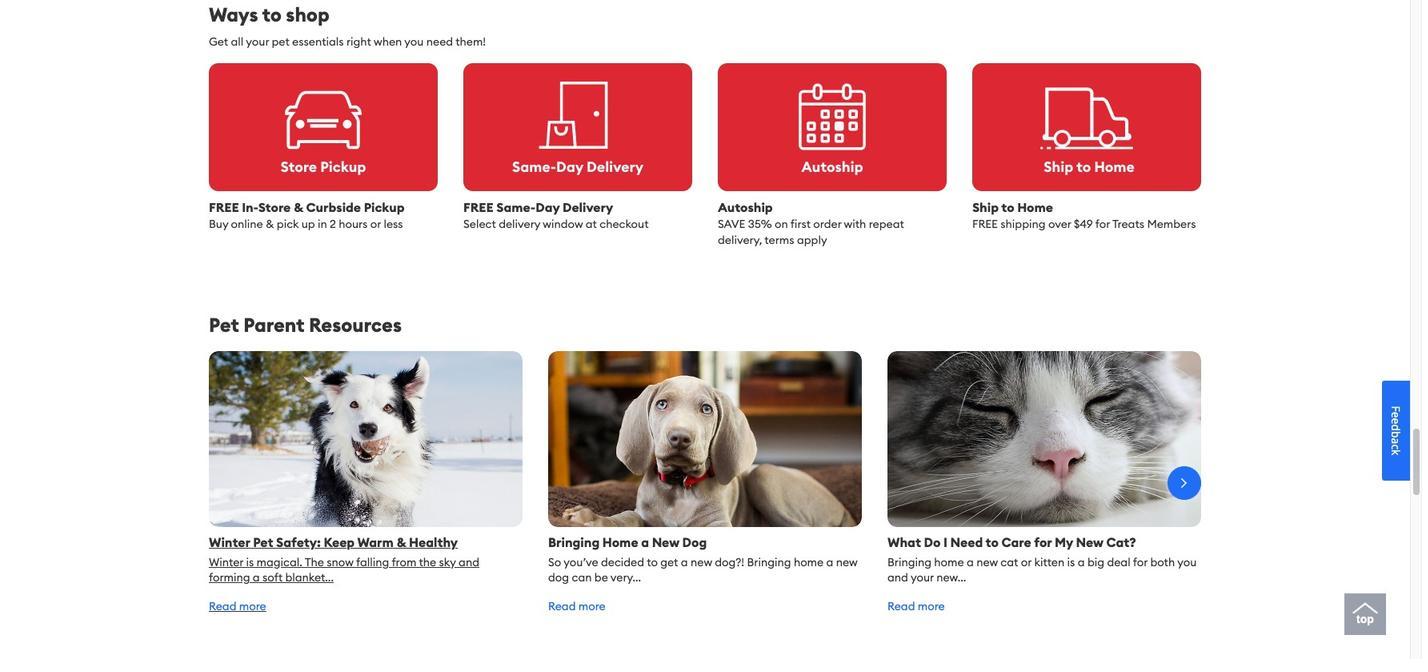 Task type: vqa. For each thing, say whether or not it's contained in the screenshot.


Task type: describe. For each thing, give the bounding box(es) containing it.
f e e d b a c k button
[[1383, 381, 1411, 481]]

kitten
[[1035, 555, 1065, 570]]

what
[[888, 535, 922, 551]]

b
[[1389, 431, 1404, 438]]

so
[[548, 555, 562, 570]]

chevron right image
[[1177, 476, 1193, 492]]

f e e d b a c k
[[1389, 406, 1404, 456]]

forming
[[209, 571, 250, 586]]

what do i need to care for my new cat? bringing home a new cat or kitten is a big deal for both you and your new...
[[888, 535, 1197, 586]]

$49
[[1075, 217, 1093, 232]]

both
[[1151, 555, 1176, 570]]

to inside what do i need to care for my new cat? bringing home a new cat or kitten is a big deal for both you and your new...
[[986, 535, 999, 551]]

sky
[[439, 555, 456, 570]]

soft
[[263, 571, 283, 586]]

be
[[595, 571, 608, 586]]

back to top image
[[1353, 597, 1379, 622]]

pickup
[[364, 200, 405, 216]]

is inside the winter pet safety: keep warm & healthy winter is magical. the snow falling from the sky and forming a soft blanket...
[[246, 555, 254, 570]]

0 horizontal spatial bringing
[[548, 535, 600, 551]]

for inside ship to home free shipping over $49 for treats members
[[1096, 217, 1111, 232]]

first
[[791, 217, 811, 232]]

falling
[[356, 555, 389, 570]]

read for bringing
[[548, 600, 576, 615]]

pet inside the winter pet safety: keep warm & healthy winter is magical. the snow falling from the sky and forming a soft blanket...
[[253, 535, 273, 551]]

white and black dog running outside in the snow image
[[209, 352, 523, 528]]

read for what
[[888, 600, 916, 615]]

curbside
[[306, 200, 361, 216]]

right
[[347, 35, 371, 49]]

pet
[[272, 35, 290, 49]]

1 horizontal spatial &
[[294, 200, 303, 216]]

keep
[[324, 535, 355, 551]]

more for pet
[[239, 600, 266, 615]]

very...
[[611, 571, 642, 586]]

need
[[427, 35, 453, 49]]

read more link for to
[[888, 600, 1202, 616]]

your inside what do i need to care for my new cat? bringing home a new cat or kitten is a big deal for both you and your new...
[[911, 571, 934, 586]]

free delivery & image of a door & shopping bag image
[[464, 63, 693, 191]]

in-
[[242, 200, 258, 216]]

members
[[1148, 217, 1197, 232]]

same-
[[497, 200, 536, 216]]

1 vertical spatial for
[[1035, 535, 1052, 551]]

store
[[258, 200, 291, 216]]

shipping
[[1001, 217, 1046, 232]]

1 new from the left
[[691, 555, 713, 570]]

essentials
[[292, 35, 344, 49]]

1 winter from the top
[[209, 535, 250, 551]]

healthy
[[409, 535, 458, 551]]

d
[[1389, 425, 1404, 431]]

you inside what do i need to care for my new cat? bringing home a new cat or kitten is a big deal for both you and your new...
[[1178, 555, 1197, 570]]

new inside what do i need to care for my new cat? bringing home a new cat or kitten is a big deal for both you and your new...
[[1077, 535, 1104, 551]]

cat
[[1001, 555, 1019, 570]]

cat?
[[1107, 535, 1137, 551]]

f
[[1389, 406, 1404, 412]]

dog
[[548, 571, 569, 586]]

at
[[586, 217, 597, 232]]

select
[[464, 217, 496, 232]]

repeat
[[869, 217, 905, 232]]

35%
[[748, 217, 772, 232]]

window
[[543, 217, 583, 232]]

all
[[231, 35, 244, 49]]

get
[[209, 35, 228, 49]]

in
[[318, 217, 327, 232]]

more for do
[[918, 600, 945, 615]]

home inside what do i need to care for my new cat? bringing home a new cat or kitten is a big deal for both you and your new...
[[935, 555, 965, 570]]

or inside what do i need to care for my new cat? bringing home a new cat or kitten is a big deal for both you and your new...
[[1022, 555, 1032, 570]]

shop
[[286, 3, 330, 27]]

to inside 'ways to shop get all your pet essentials right when you need them!'
[[262, 3, 282, 27]]

2 winter from the top
[[209, 555, 243, 570]]

blanket...
[[285, 571, 334, 586]]

the
[[305, 555, 324, 570]]

delivery
[[563, 200, 614, 216]]

ways to shop get all your pet essentials right when you need them!
[[209, 3, 486, 49]]

can
[[572, 571, 592, 586]]

bringing home a new dog so you've decided to get a new dog?! bringing home a new dog can be very...
[[548, 535, 858, 586]]

dog
[[683, 535, 707, 551]]

2 new from the left
[[837, 555, 858, 570]]

decided
[[601, 555, 645, 570]]

up
[[302, 217, 315, 232]]

big
[[1088, 555, 1105, 570]]

online
[[231, 217, 263, 232]]

1 vertical spatial &
[[266, 217, 274, 232]]

to inside ship to home free shipping over $49 for treats members
[[1002, 200, 1015, 216]]

k
[[1389, 450, 1404, 456]]

autoship save 35% on first order with repeat delivery, terms apply
[[718, 200, 905, 248]]

cat sleeping image
[[888, 352, 1202, 528]]

ship to home free shipping over $49 for treats members
[[973, 200, 1197, 232]]

pick
[[277, 217, 299, 232]]

dog?!
[[715, 555, 745, 570]]

do
[[924, 535, 941, 551]]

resources
[[309, 313, 402, 337]]

dog laying on a bed image
[[548, 352, 862, 528]]

new inside "bringing home a new dog so you've decided to get a new dog?! bringing home a new dog can be very..."
[[652, 535, 680, 551]]

free for free in-store & curbside pickup
[[209, 200, 239, 216]]

winter pet safety: keep warm & healthy winter is magical. the snow falling from the sky and forming a soft blanket...
[[209, 535, 480, 586]]

free for free same-day delivery
[[464, 200, 494, 216]]

safety:
[[276, 535, 321, 551]]

snow
[[327, 555, 354, 570]]

2 e from the top
[[1389, 418, 1404, 425]]

with
[[844, 217, 867, 232]]

new inside what do i need to care for my new cat? bringing home a new cat or kitten is a big deal for both you and your new...
[[977, 555, 998, 570]]

free in-store & curbside pickup buy online & pick up in 2 hours or less
[[209, 200, 405, 232]]



Task type: locate. For each thing, give the bounding box(es) containing it.
ship to home & image of a truck image
[[973, 63, 1202, 191]]

and inside the winter pet safety: keep warm & healthy winter is magical. the snow falling from the sky and forming a soft blanket...
[[459, 555, 480, 570]]

2 vertical spatial &
[[397, 535, 406, 551]]

checkout
[[600, 217, 649, 232]]

1 read more from the left
[[209, 600, 266, 615]]

read
[[209, 600, 237, 615], [548, 600, 576, 615], [888, 600, 916, 615]]

1 vertical spatial home
[[603, 535, 639, 551]]

0 horizontal spatial free
[[209, 200, 239, 216]]

bringing right dog?!
[[747, 555, 792, 570]]

autoship & image of a calendar image
[[718, 63, 947, 191]]

0 horizontal spatial read more link
[[209, 600, 523, 616]]

my
[[1055, 535, 1074, 551]]

1 horizontal spatial or
[[1022, 555, 1032, 570]]

2 horizontal spatial new
[[977, 555, 998, 570]]

free same-day delivery select delivery window at checkout
[[464, 200, 649, 232]]

day
[[536, 200, 560, 216]]

apply
[[797, 233, 828, 248]]

home right dog?!
[[794, 555, 824, 570]]

1 horizontal spatial pet
[[253, 535, 273, 551]]

them!
[[456, 35, 486, 49]]

winter
[[209, 535, 250, 551], [209, 555, 243, 570]]

get
[[661, 555, 679, 570]]

0 vertical spatial home
[[1018, 200, 1054, 216]]

1 horizontal spatial more
[[579, 600, 606, 615]]

on
[[775, 217, 788, 232]]

1 horizontal spatial you
[[1178, 555, 1197, 570]]

1 horizontal spatial your
[[911, 571, 934, 586]]

1 vertical spatial your
[[911, 571, 934, 586]]

1 horizontal spatial is
[[1068, 555, 1076, 570]]

home inside "bringing home a new dog so you've decided to get a new dog?! bringing home a new dog can be very..."
[[794, 555, 824, 570]]

0 horizontal spatial home
[[603, 535, 639, 551]]

1 horizontal spatial read
[[548, 600, 576, 615]]

0 vertical spatial for
[[1096, 217, 1111, 232]]

less
[[384, 217, 403, 232]]

you've
[[564, 555, 599, 570]]

& up up
[[294, 200, 303, 216]]

2 vertical spatial for
[[1134, 555, 1148, 570]]

0 horizontal spatial more
[[239, 600, 266, 615]]

pet
[[209, 313, 239, 337], [253, 535, 273, 551]]

& inside the winter pet safety: keep warm & healthy winter is magical. the snow falling from the sky and forming a soft blanket...
[[397, 535, 406, 551]]

2 horizontal spatial read
[[888, 600, 916, 615]]

deal
[[1108, 555, 1131, 570]]

1 horizontal spatial read more link
[[548, 600, 862, 616]]

read more link down the falling
[[209, 600, 523, 616]]

read more link for dog
[[548, 600, 862, 616]]

new...
[[937, 571, 967, 586]]

the
[[419, 555, 437, 570]]

& down the store
[[266, 217, 274, 232]]

0 vertical spatial pet
[[209, 313, 239, 337]]

for up the kitten
[[1035, 535, 1052, 551]]

more down new...
[[918, 600, 945, 615]]

ways
[[209, 3, 258, 27]]

pet up magical.
[[253, 535, 273, 551]]

bringing down what
[[888, 555, 932, 570]]

top
[[1357, 613, 1375, 626]]

your right all
[[246, 35, 269, 49]]

terms
[[765, 233, 795, 248]]

read more link
[[209, 600, 523, 616], [548, 600, 862, 616], [888, 600, 1202, 616]]

1 more from the left
[[239, 600, 266, 615]]

home up new...
[[935, 555, 965, 570]]

0 horizontal spatial you
[[405, 35, 424, 49]]

is down my
[[1068, 555, 1076, 570]]

your left new...
[[911, 571, 934, 586]]

you right both on the bottom of the page
[[1178, 555, 1197, 570]]

2
[[330, 217, 336, 232]]

0 vertical spatial your
[[246, 35, 269, 49]]

0 vertical spatial &
[[294, 200, 303, 216]]

more down "be"
[[579, 600, 606, 615]]

read more down new...
[[888, 600, 945, 615]]

i
[[944, 535, 948, 551]]

3 more from the left
[[918, 600, 945, 615]]

care
[[1002, 535, 1032, 551]]

to right the ship
[[1002, 200, 1015, 216]]

e down the f
[[1389, 418, 1404, 425]]

order
[[814, 217, 842, 232]]

2 horizontal spatial free
[[973, 217, 998, 232]]

for right deal
[[1134, 555, 1148, 570]]

delivery
[[499, 217, 541, 232]]

your inside 'ways to shop get all your pet essentials right when you need them!'
[[246, 35, 269, 49]]

0 horizontal spatial &
[[266, 217, 274, 232]]

0 horizontal spatial and
[[459, 555, 480, 570]]

ship
[[973, 200, 999, 216]]

free inside ship to home free shipping over $49 for treats members
[[973, 217, 998, 232]]

2 horizontal spatial bringing
[[888, 555, 932, 570]]

0 horizontal spatial read more
[[209, 600, 266, 615]]

is
[[246, 555, 254, 570], [1068, 555, 1076, 570]]

2 more from the left
[[579, 600, 606, 615]]

read more link down the kitten
[[888, 600, 1202, 616]]

from
[[392, 555, 417, 570]]

home up shipping
[[1018, 200, 1054, 216]]

2 new from the left
[[1077, 535, 1104, 551]]

1 horizontal spatial and
[[888, 571, 909, 586]]

you
[[405, 35, 424, 49], [1178, 555, 1197, 570]]

1 is from the left
[[246, 555, 254, 570]]

2 horizontal spatial &
[[397, 535, 406, 551]]

free down the ship
[[973, 217, 998, 232]]

read for winter
[[209, 600, 237, 615]]

a
[[1389, 438, 1404, 445], [642, 535, 649, 551], [681, 555, 688, 570], [827, 555, 834, 570], [967, 555, 974, 570], [1078, 555, 1085, 570], [253, 571, 260, 586]]

bringing up you've
[[548, 535, 600, 551]]

when
[[374, 35, 402, 49]]

e up the d
[[1389, 412, 1404, 418]]

1 horizontal spatial new
[[837, 555, 858, 570]]

or
[[371, 217, 381, 232], [1022, 555, 1032, 570]]

read more down forming
[[209, 600, 266, 615]]

0 horizontal spatial pet
[[209, 313, 239, 337]]

bringing inside what do i need to care for my new cat? bringing home a new cat or kitten is a big deal for both you and your new...
[[888, 555, 932, 570]]

1 vertical spatial or
[[1022, 555, 1032, 570]]

0 horizontal spatial new
[[652, 535, 680, 551]]

1 vertical spatial pet
[[253, 535, 273, 551]]

3 read more from the left
[[888, 600, 945, 615]]

to left get
[[647, 555, 658, 570]]

2 read from the left
[[548, 600, 576, 615]]

2 read more link from the left
[[548, 600, 862, 616]]

read more for winter
[[209, 600, 266, 615]]

1 horizontal spatial bringing
[[747, 555, 792, 570]]

2 horizontal spatial read more
[[888, 600, 945, 615]]

0 horizontal spatial is
[[246, 555, 254, 570]]

over
[[1049, 217, 1072, 232]]

new up get
[[652, 535, 680, 551]]

you left need in the left of the page
[[405, 35, 424, 49]]

1 horizontal spatial home
[[1018, 200, 1054, 216]]

1 horizontal spatial for
[[1096, 217, 1111, 232]]

you inside 'ways to shop get all your pet essentials right when you need them!'
[[405, 35, 424, 49]]

and
[[459, 555, 480, 570], [888, 571, 909, 586]]

free up select
[[464, 200, 494, 216]]

free up buy
[[209, 200, 239, 216]]

pet parent resources
[[209, 313, 402, 337]]

1 new from the left
[[652, 535, 680, 551]]

3 new from the left
[[977, 555, 998, 570]]

or left less
[[371, 217, 381, 232]]

2 is from the left
[[1068, 555, 1076, 570]]

free inside the free in-store & curbside pickup buy online & pick up in 2 hours or less
[[209, 200, 239, 216]]

home inside ship to home free shipping over $49 for treats members
[[1018, 200, 1054, 216]]

free inside free same-day delivery select delivery window at checkout
[[464, 200, 494, 216]]

and inside what do i need to care for my new cat? bringing home a new cat or kitten is a big deal for both you and your new...
[[888, 571, 909, 586]]

read more for bringing
[[548, 600, 606, 615]]

1 home from the left
[[794, 555, 824, 570]]

read more down "can"
[[548, 600, 606, 615]]

warm
[[358, 535, 394, 551]]

need
[[951, 535, 983, 551]]

c
[[1389, 445, 1404, 450]]

0 vertical spatial winter
[[209, 535, 250, 551]]

1 horizontal spatial free
[[464, 200, 494, 216]]

is up forming
[[246, 555, 254, 570]]

1 vertical spatial you
[[1178, 555, 1197, 570]]

treats
[[1113, 217, 1145, 232]]

1 vertical spatial and
[[888, 571, 909, 586]]

to up pet
[[262, 3, 282, 27]]

more
[[239, 600, 266, 615], [579, 600, 606, 615], [918, 600, 945, 615]]

home up decided
[[603, 535, 639, 551]]

to left care
[[986, 535, 999, 551]]

&
[[294, 200, 303, 216], [266, 217, 274, 232], [397, 535, 406, 551]]

to inside "bringing home a new dog so you've decided to get a new dog?! bringing home a new dog can be very..."
[[647, 555, 658, 570]]

more down "soft"
[[239, 600, 266, 615]]

new up 'big' at the right bottom of page
[[1077, 535, 1104, 551]]

0 horizontal spatial home
[[794, 555, 824, 570]]

read more link for warm
[[209, 600, 523, 616]]

and down what
[[888, 571, 909, 586]]

autoship
[[718, 200, 773, 216]]

magical.
[[257, 555, 303, 570]]

read down dog
[[548, 600, 576, 615]]

read down what
[[888, 600, 916, 615]]

0 vertical spatial and
[[459, 555, 480, 570]]

or inside the free in-store & curbside pickup buy online & pick up in 2 hours or less
[[371, 217, 381, 232]]

2 horizontal spatial for
[[1134, 555, 1148, 570]]

is inside what do i need to care for my new cat? bringing home a new cat or kitten is a big deal for both you and your new...
[[1068, 555, 1076, 570]]

read more for what
[[888, 600, 945, 615]]

1 horizontal spatial new
[[1077, 535, 1104, 551]]

delivery,
[[718, 233, 762, 248]]

0 vertical spatial or
[[371, 217, 381, 232]]

1 read more link from the left
[[209, 600, 523, 616]]

2 read more from the left
[[548, 600, 606, 615]]

a inside button
[[1389, 438, 1404, 445]]

0 horizontal spatial your
[[246, 35, 269, 49]]

2 horizontal spatial more
[[918, 600, 945, 615]]

0 horizontal spatial for
[[1035, 535, 1052, 551]]

3 read more link from the left
[[888, 600, 1202, 616]]

0 horizontal spatial or
[[371, 217, 381, 232]]

0 horizontal spatial read
[[209, 600, 237, 615]]

1 e from the top
[[1389, 412, 1404, 418]]

1 vertical spatial winter
[[209, 555, 243, 570]]

0 horizontal spatial new
[[691, 555, 713, 570]]

0 vertical spatial you
[[405, 35, 424, 49]]

bringing
[[548, 535, 600, 551], [747, 555, 792, 570], [888, 555, 932, 570]]

save
[[718, 217, 746, 232]]

and right sky at the left
[[459, 555, 480, 570]]

2 home from the left
[[935, 555, 965, 570]]

1 read from the left
[[209, 600, 237, 615]]

a inside the winter pet safety: keep warm & healthy winter is magical. the snow falling from the sky and forming a soft blanket...
[[253, 571, 260, 586]]

read more link down "bringing home a new dog so you've decided to get a new dog?! bringing home a new dog can be very..." on the bottom of the page
[[548, 600, 862, 616]]

read down forming
[[209, 600, 237, 615]]

hours
[[339, 217, 368, 232]]

3 read from the left
[[888, 600, 916, 615]]

1 horizontal spatial read more
[[548, 600, 606, 615]]

2 horizontal spatial read more link
[[888, 600, 1202, 616]]

buy
[[209, 217, 228, 232]]

your
[[246, 35, 269, 49], [911, 571, 934, 586]]

pet left "parent"
[[209, 313, 239, 337]]

store pickup & image of a car image
[[209, 63, 438, 191]]

1 horizontal spatial home
[[935, 555, 965, 570]]

& up from
[[397, 535, 406, 551]]

for right $49
[[1096, 217, 1111, 232]]

parent
[[244, 313, 305, 337]]

new
[[652, 535, 680, 551], [1077, 535, 1104, 551]]

home inside "bringing home a new dog so you've decided to get a new dog?! bringing home a new dog can be very..."
[[603, 535, 639, 551]]

or right cat on the right bottom
[[1022, 555, 1032, 570]]

more for home
[[579, 600, 606, 615]]



